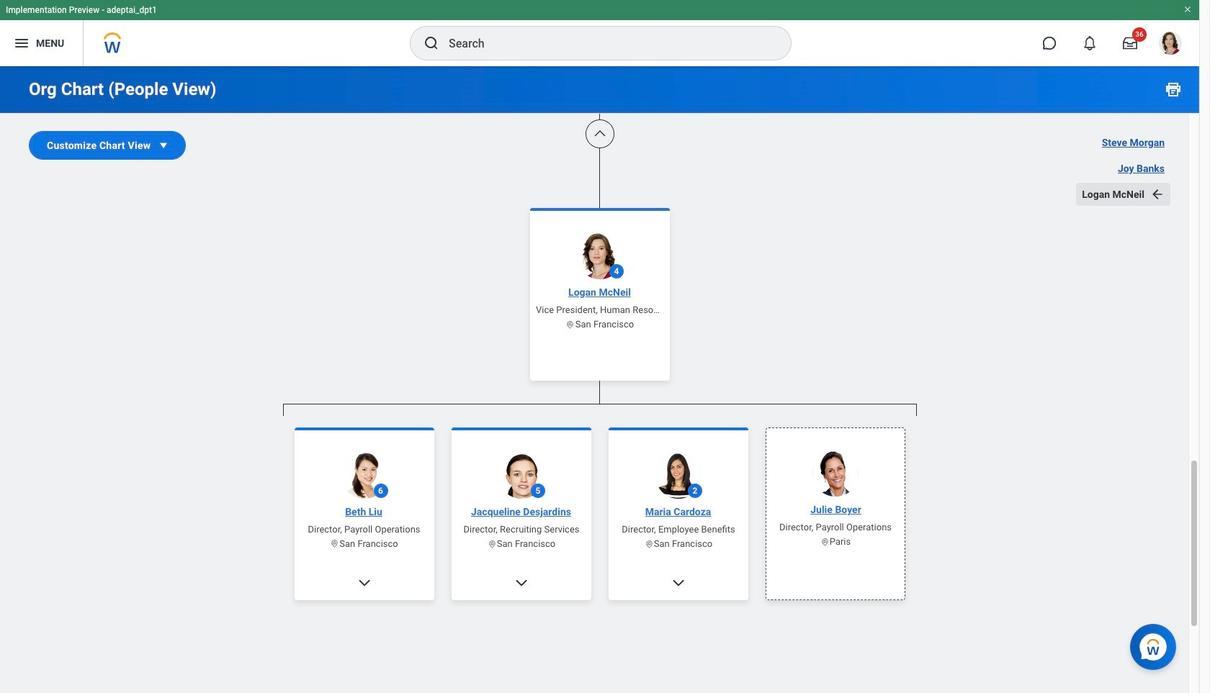 Task type: locate. For each thing, give the bounding box(es) containing it.
chevron down image
[[514, 576, 529, 590]]

search image
[[423, 35, 440, 52]]

location image
[[330, 540, 340, 549]]

caret down image
[[157, 138, 171, 153]]

arrow left image
[[1151, 187, 1165, 202]]

profile logan mcneil image
[[1159, 32, 1182, 58]]

chevron down image
[[357, 576, 371, 590], [671, 576, 686, 590]]

0 horizontal spatial chevron down image
[[357, 576, 371, 590]]

main content
[[0, 0, 1200, 694]]

1 horizontal spatial chevron down image
[[671, 576, 686, 590]]

2 chevron down image from the left
[[671, 576, 686, 590]]

Search Workday  search field
[[449, 27, 762, 59]]

location image
[[566, 320, 575, 329], [820, 538, 830, 547], [487, 540, 497, 549], [644, 540, 654, 549]]

notifications large image
[[1083, 36, 1097, 50]]

banner
[[0, 0, 1200, 66]]

logan mcneil, logan mcneil, 4 direct reports element
[[283, 416, 917, 694]]



Task type: vqa. For each thing, say whether or not it's contained in the screenshot.
banner at top
yes



Task type: describe. For each thing, give the bounding box(es) containing it.
1 chevron down image from the left
[[357, 576, 371, 590]]

inbox large image
[[1123, 36, 1138, 50]]

print org chart image
[[1165, 81, 1182, 98]]

justify image
[[13, 35, 30, 52]]

chevron up image
[[593, 127, 607, 141]]

close environment banner image
[[1184, 5, 1192, 14]]



